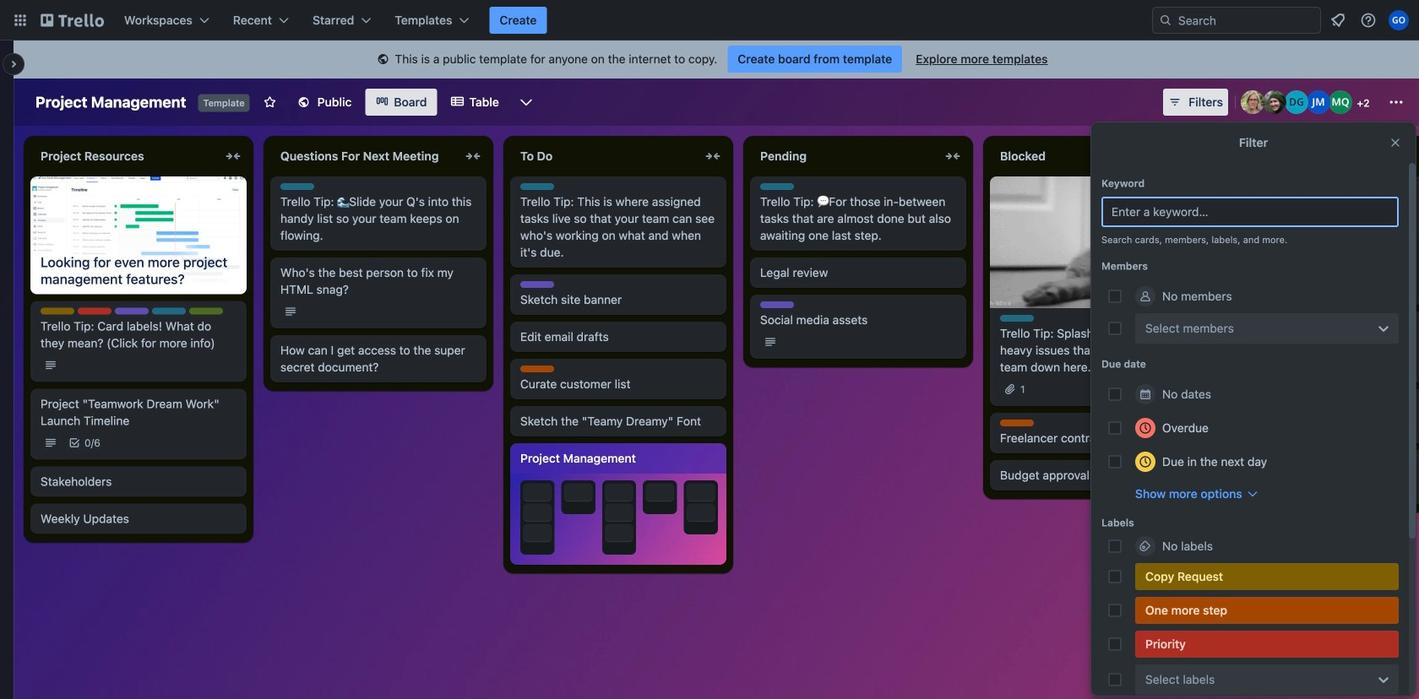 Task type: vqa. For each thing, say whether or not it's contained in the screenshot.
Pending link
no



Task type: describe. For each thing, give the bounding box(es) containing it.
1 collapse list image from the left
[[223, 146, 243, 166]]

0 horizontal spatial color: orange, title: "one more step" element
[[520, 366, 554, 373]]

2 collapse list image from the left
[[703, 146, 723, 166]]

1 vertical spatial color: yellow, title: "copy request" element
[[1136, 564, 1399, 591]]

search image
[[1159, 14, 1173, 27]]

close popover image
[[1389, 136, 1403, 150]]

Enter a keyword… text field
[[1102, 197, 1399, 227]]

star or unstar board image
[[263, 95, 277, 109]]

1 horizontal spatial color: red, title: "priority" element
[[1136, 631, 1399, 658]]

1 horizontal spatial color: purple, title: "design team" element
[[520, 281, 554, 288]]

1 vertical spatial color: orange, title: "one more step" element
[[1000, 420, 1034, 427]]

devan goldstein (devangoldstein2) image
[[1285, 90, 1309, 114]]



Task type: locate. For each thing, give the bounding box(es) containing it.
color: orange, title: "one more step" element
[[520, 366, 554, 373], [1000, 420, 1034, 427], [1136, 597, 1399, 624]]

caity (caity) image
[[1263, 90, 1287, 114]]

collapse list image
[[223, 146, 243, 166], [703, 146, 723, 166], [943, 146, 963, 166]]

color: yellow, title: "copy request" element
[[41, 308, 74, 315], [1136, 564, 1399, 591]]

jordan mirchev (jordan_mirchev) image
[[1307, 90, 1331, 114]]

1 horizontal spatial color: orange, title: "one more step" element
[[1000, 420, 1034, 427]]

None text field
[[30, 143, 220, 170], [750, 143, 940, 170], [990, 143, 1179, 170], [30, 143, 220, 170], [750, 143, 940, 170], [990, 143, 1179, 170]]

1 horizontal spatial collapse list image
[[703, 146, 723, 166]]

0 horizontal spatial collapse list image
[[223, 146, 243, 166]]

open information menu image
[[1360, 12, 1377, 29]]

2 horizontal spatial color: purple, title: "design team" element
[[760, 302, 794, 308]]

primary element
[[0, 0, 1419, 41]]

None text field
[[510, 143, 700, 170], [1230, 143, 1419, 170], [510, 143, 700, 170], [1230, 143, 1419, 170]]

Search field
[[1173, 8, 1321, 32]]

3 collapse list image from the left
[[943, 146, 963, 166]]

color: purple, title: "design team" element
[[520, 281, 554, 288], [760, 302, 794, 308], [115, 308, 149, 315]]

customize views image
[[518, 94, 535, 111]]

0 horizontal spatial color: red, title: "priority" element
[[78, 308, 112, 315]]

0 vertical spatial color: yellow, title: "copy request" element
[[41, 308, 74, 315]]

melody qiao (melodyqiao) image
[[1329, 90, 1353, 114]]

0 vertical spatial color: orange, title: "one more step" element
[[520, 366, 554, 373]]

collapse list image
[[463, 146, 483, 166]]

0 horizontal spatial color: purple, title: "design team" element
[[115, 308, 149, 315]]

0 vertical spatial color: red, title: "priority" element
[[78, 308, 112, 315]]

color: red, title: "priority" element
[[78, 308, 112, 315], [1136, 631, 1399, 658]]

color: lime, title: "halp" element
[[189, 308, 223, 315]]

show menu image
[[1388, 94, 1405, 111]]

2 horizontal spatial collapse list image
[[943, 146, 963, 166]]

2 horizontal spatial color: orange, title: "one more step" element
[[1136, 597, 1399, 624]]

2 vertical spatial color: orange, title: "one more step" element
[[1136, 597, 1399, 624]]

0 notifications image
[[1328, 10, 1348, 30]]

0 horizontal spatial color: yellow, title: "copy request" element
[[41, 308, 74, 315]]

1 vertical spatial color: red, title: "priority" element
[[1136, 631, 1399, 658]]

sm image
[[375, 52, 392, 68]]

andrea crawford (andreacrawford8) image
[[1241, 90, 1265, 114]]

1 horizontal spatial color: yellow, title: "copy request" element
[[1136, 564, 1399, 591]]

color: sky, title: "trello tip" element
[[281, 183, 314, 190], [520, 183, 554, 190], [760, 183, 794, 190], [1240, 237, 1274, 244], [152, 308, 186, 315], [1000, 315, 1034, 322]]

back to home image
[[41, 7, 104, 34]]

gary orlando (garyorlando) image
[[1389, 10, 1409, 30]]

Board name text field
[[27, 89, 195, 116]]



